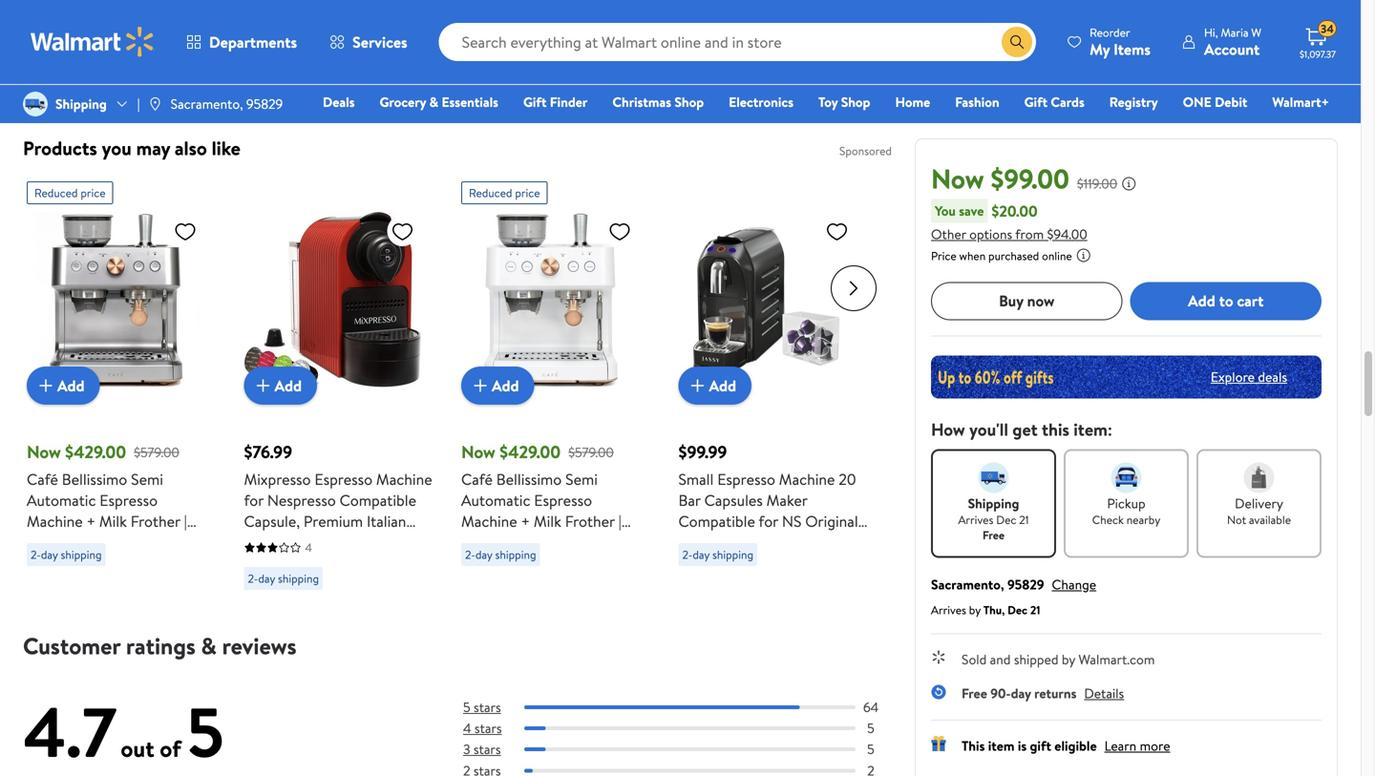 Task type: vqa. For each thing, say whether or not it's contained in the screenshot.
"All"
no



Task type: locate. For each thing, give the bounding box(es) containing it.
not
[[1227, 512, 1247, 528]]

bean up steel on the bottom of page
[[27, 574, 60, 595]]

add button for mixpresso espresso machine for nespresso compatible capsule, premium italian 27oz (red) image
[[244, 367, 317, 405]]

1 horizontal spatial bar
[[627, 574, 649, 595]]

one debit link
[[1174, 92, 1256, 112]]

0 horizontal spatial reservoir
[[155, 595, 217, 616]]

gift inside "link"
[[1024, 93, 1048, 111]]

2-day shipping for now $429.00 $579.00 café bellissimo semi automatic espresso machine + milk frother | wifi connected, smart home kitchen essentials | built-in bean grinder, 15-bar pump & 95-ounce water reservoir | matte white
[[465, 547, 536, 563]]

machine inside $99.99 small espresso machine 20 bar capsules maker compatible for ns original capsules/nescafe dolce gusto/l'or coffee pods/coffee powder with fast heating system
[[779, 469, 835, 490]]

0 horizontal spatial add to cart image
[[34, 374, 57, 397]]

essentials down the if
[[442, 93, 499, 111]]

semi
[[131, 469, 163, 490], [565, 469, 598, 490]]

0 horizontal spatial wifi
[[27, 532, 56, 553]]

grinder,
[[63, 574, 117, 595], [550, 574, 604, 595]]

1 horizontal spatial now
[[461, 440, 496, 464]]

1 horizontal spatial connected,
[[494, 532, 571, 553]]

café inside now $429.00 $579.00 café bellissimo semi automatic espresso machine + milk frother | wifi connected, smart kitchen essentials | built-in bean grinder, 15-bar pump & 95-ounce water reservoir | steel silver
[[27, 469, 58, 490]]

2 horizontal spatial now
[[931, 160, 984, 197]]

free down intent image for shipping
[[983, 527, 1005, 543]]

semi inside now $429.00 $579.00 café bellissimo semi automatic espresso machine + milk frother | wifi connected, smart kitchen essentials | built-in bean grinder, 15-bar pump & 95-ounce water reservoir | steel silver
[[131, 469, 163, 490]]

smart inside now $429.00 $579.00 café bellissimo semi automatic espresso machine + milk frother | wifi connected, smart home kitchen essentials | built-in bean grinder, 15-bar pump & 95-ounce water reservoir | matte white
[[575, 532, 614, 553]]

1 reduced from the left
[[34, 185, 78, 201]]

add to cart image
[[34, 374, 57, 397], [469, 374, 492, 397]]

$429.00 inside now $429.00 $579.00 café bellissimo semi automatic espresso machine + milk frother | wifi connected, smart home kitchen essentials | built-in bean grinder, 15-bar pump & 95-ounce water reservoir | matte white
[[500, 440, 561, 464]]

1 kitchen from the left
[[27, 553, 77, 574]]

pump inside now $429.00 $579.00 café bellissimo semi automatic espresso machine + milk frother | wifi connected, smart kitchen essentials | built-in bean grinder, 15-bar pump & 95-ounce water reservoir | steel silver
[[166, 574, 204, 595]]

change
[[1052, 575, 1097, 594]]

2 wifi from the left
[[461, 532, 490, 553]]

1 horizontal spatial $579.00
[[568, 443, 614, 462]]

explore deals link
[[1203, 360, 1295, 394]]

this item is gift eligible learn more
[[962, 737, 1171, 755]]

reservoir up ratings
[[155, 595, 217, 616]]

3 add button from the left
[[461, 367, 534, 405]]

2 $579.00 from the left
[[568, 443, 614, 462]]

15- up white
[[607, 574, 627, 595]]

1 horizontal spatial frother
[[565, 511, 615, 532]]

shipping up silver
[[61, 547, 102, 563]]

2 automatic from the left
[[461, 490, 531, 511]]

1 horizontal spatial  image
[[148, 96, 163, 112]]

2 milk from the left
[[534, 511, 561, 532]]

toy shop link
[[810, 92, 879, 112]]

1 connected, from the left
[[59, 532, 137, 553]]

cards
[[1051, 93, 1085, 111]]

0 horizontal spatial reduced price
[[34, 185, 106, 201]]

1 reduced price from the left
[[34, 185, 106, 201]]

progress bar
[[524, 706, 856, 710], [524, 727, 856, 731], [524, 748, 856, 752], [524, 769, 856, 773]]

add to favorites list, café bellissimo semi automatic espresso machine + milk frother | wifi connected, smart kitchen essentials | built-in bean grinder, 15-bar pump & 95-ounce water reservoir | steel silver image
[[174, 220, 197, 244]]

1 95- from the left
[[41, 595, 63, 616]]

2 connected, from the left
[[494, 532, 571, 553]]

0 horizontal spatial pump
[[166, 574, 204, 595]]

automatic inside now $429.00 $579.00 café bellissimo semi automatic espresso machine + milk frother | wifi connected, smart kitchen essentials | built-in bean grinder, 15-bar pump & 95-ounce water reservoir | steel silver
[[27, 490, 96, 511]]

2 add to cart image from the left
[[686, 374, 709, 397]]

ratings
[[126, 630, 196, 662]]

21 up sacramento, 95829 change arrives by thu, dec 21
[[1019, 512, 1029, 528]]

95- left silver
[[41, 595, 63, 616]]

grocery & essentials link
[[371, 92, 507, 112]]

2 water from the left
[[587, 595, 627, 616]]

1 vertical spatial stars
[[475, 719, 502, 738]]

1 smart from the left
[[140, 532, 180, 553]]

arrives left "thu,"
[[931, 602, 966, 618]]

you
[[935, 201, 956, 220]]

1 wifi from the left
[[27, 532, 56, 553]]

2-day shipping up matte at the left bottom
[[465, 547, 536, 563]]

0 horizontal spatial reduced
[[34, 185, 78, 201]]

finder
[[550, 93, 588, 111]]

0 horizontal spatial sacramento,
[[171, 95, 243, 113]]

price down "you"
[[81, 185, 106, 201]]

0 vertical spatial stars
[[474, 698, 501, 717]]

free left 90-
[[962, 684, 987, 703]]

pickup
[[1107, 494, 1146, 513]]

1 horizontal spatial bellissimo
[[496, 469, 562, 490]]

0 horizontal spatial bean
[[27, 574, 60, 595]]

free 90-day returns details
[[962, 684, 1124, 703]]

15- up customer ratings & reviews
[[121, 574, 140, 595]]

+ inside now $429.00 $579.00 café bellissimo semi automatic espresso machine + milk frother | wifi connected, smart kitchen essentials | built-in bean grinder, 15-bar pump & 95-ounce water reservoir | steel silver
[[86, 511, 96, 532]]

$429.00 for now $429.00 $579.00 café bellissimo semi automatic espresso machine + milk frother | wifi connected, smart home kitchen essentials | built-in bean grinder, 15-bar pump & 95-ounce water reservoir | matte white
[[500, 440, 561, 464]]

0 horizontal spatial bellissimo
[[62, 469, 127, 490]]

add button
[[27, 367, 100, 405], [244, 367, 317, 405], [461, 367, 534, 405], [679, 367, 752, 405]]

1 $579.00 from the left
[[134, 443, 179, 462]]

1 horizontal spatial learn
[[1105, 737, 1137, 755]]

wifi inside now $429.00 $579.00 café bellissimo semi automatic espresso machine + milk frother | wifi connected, smart home kitchen essentials | built-in bean grinder, 15-bar pump & 95-ounce water reservoir | matte white
[[461, 532, 490, 553]]

stars down 5 stars
[[475, 719, 502, 738]]

1 vertical spatial with
[[820, 574, 848, 595]]

0 horizontal spatial café
[[27, 469, 58, 490]]

this
[[962, 737, 985, 755]]

wifi up steel on the bottom of page
[[27, 532, 56, 553]]

0 horizontal spatial more
[[784, 67, 815, 85]]

shipping down (red)
[[278, 571, 319, 587]]

1 horizontal spatial automatic
[[461, 490, 531, 511]]

2 vertical spatial 5
[[867, 740, 875, 759]]

$119.00
[[1077, 174, 1118, 193]]

0 horizontal spatial 95829
[[246, 95, 283, 113]]

bellissimo for now $429.00 $579.00 café bellissimo semi automatic espresso machine + milk frother | wifi connected, smart kitchen essentials | built-in bean grinder, 15-bar pump & 95-ounce water reservoir | steel silver
[[62, 469, 127, 490]]

1 horizontal spatial shop
[[841, 93, 871, 111]]

 image for shipping
[[23, 92, 48, 117]]

earn
[[193, 65, 223, 86]]

& left matte at the left bottom
[[503, 595, 513, 616]]

intent image for pickup image
[[1111, 462, 1142, 493]]

now inside now $429.00 $579.00 café bellissimo semi automatic espresso machine + milk frother | wifi connected, smart kitchen essentials | built-in bean grinder, 15-bar pump & 95-ounce water reservoir | steel silver
[[27, 440, 61, 464]]

built- inside now $429.00 $579.00 café bellissimo semi automatic espresso machine + milk frother | wifi connected, smart home kitchen essentials | built-in bean grinder, 15-bar pump & 95-ounce water reservoir | matte white
[[461, 574, 497, 595]]

automatic for now $429.00 $579.00 café bellissimo semi automatic espresso machine + milk frother | wifi connected, smart home kitchen essentials | built-in bean grinder, 15-bar pump & 95-ounce water reservoir | matte white
[[461, 490, 531, 511]]

0 horizontal spatial shop
[[675, 93, 704, 111]]

frother
[[131, 511, 180, 532], [565, 511, 615, 532]]

machine inside now $429.00 $579.00 café bellissimo semi automatic espresso machine + milk frother | wifi connected, smart home kitchen essentials | built-in bean grinder, 15-bar pump & 95-ounce water reservoir | matte white
[[461, 511, 517, 532]]

1 frother from the left
[[131, 511, 180, 532]]

1 horizontal spatial café
[[461, 469, 493, 490]]

with right powder
[[820, 574, 848, 595]]

learn up electronics
[[749, 67, 781, 85]]

15-
[[121, 574, 140, 595], [607, 574, 627, 595]]

1 horizontal spatial grinder,
[[550, 574, 604, 595]]

when
[[959, 248, 986, 264]]

1 café from the left
[[27, 469, 58, 490]]

0 vertical spatial sacramento,
[[171, 95, 243, 113]]

0 horizontal spatial  image
[[23, 92, 48, 117]]

now $429.00 $579.00 café bellissimo semi automatic espresso machine + milk frother | wifi connected, smart kitchen essentials | built-in bean grinder, 15-bar pump & 95-ounce water reservoir | steel silver
[[27, 440, 217, 637]]

1 horizontal spatial home
[[895, 93, 930, 111]]

coffee
[[751, 553, 797, 574]]

4 add button from the left
[[679, 367, 752, 405]]

out
[[121, 733, 154, 765]]

& up customer
[[27, 595, 37, 616]]

capsules
[[704, 490, 763, 511]]

& inside now $429.00 $579.00 café bellissimo semi automatic espresso machine + milk frother | wifi connected, smart kitchen essentials | built-in bean grinder, 15-bar pump & 95-ounce water reservoir | steel silver
[[27, 595, 37, 616]]

21 right "thu,"
[[1030, 602, 1041, 618]]

connected, inside now $429.00 $579.00 café bellissimo semi automatic espresso machine + milk frother | wifi connected, smart home kitchen essentials | built-in bean grinder, 15-bar pump & 95-ounce water reservoir | matte white
[[494, 532, 571, 553]]

stars right the '3'
[[474, 740, 501, 759]]

espresso inside $99.99 small espresso machine 20 bar capsules maker compatible for ns original capsules/nescafe dolce gusto/l'or coffee pods/coffee powder with fast heating system
[[717, 469, 775, 490]]

95-
[[41, 595, 63, 616], [517, 595, 539, 616]]

1 horizontal spatial milk
[[534, 511, 561, 532]]

semi for now $429.00 $579.00 café bellissimo semi automatic espresso machine + milk frother | wifi connected, smart kitchen essentials | built-in bean grinder, 15-bar pump & 95-ounce water reservoir | steel silver
[[131, 469, 163, 490]]

day for now $429.00 $579.00 café bellissimo semi automatic espresso machine + milk frother | wifi connected, smart home kitchen essentials | built-in bean grinder, 15-bar pump & 95-ounce water reservoir | matte white
[[475, 547, 492, 563]]

semi for now $429.00 $579.00 café bellissimo semi automatic espresso machine + milk frother | wifi connected, smart home kitchen essentials | built-in bean grinder, 15-bar pump & 95-ounce water reservoir | matte white
[[565, 469, 598, 490]]

gift down pre-
[[523, 93, 547, 111]]

0 horizontal spatial now
[[27, 440, 61, 464]]

1 add to cart image from the left
[[34, 374, 57, 397]]

by right the shipped
[[1062, 650, 1076, 669]]

smart for now $429.00 $579.00 café bellissimo semi automatic espresso machine + milk frother | wifi connected, smart home kitchen essentials | built-in bean grinder, 15-bar pump & 95-ounce water reservoir | matte white
[[575, 532, 614, 553]]

1 bellissimo from the left
[[62, 469, 127, 490]]

reduced price
[[34, 185, 106, 201], [469, 185, 540, 201]]

arrives down intent image for shipping
[[958, 512, 994, 528]]

wifi right italian
[[461, 532, 490, 553]]

arrives inside sacramento, 95829 change arrives by thu, dec 21
[[931, 602, 966, 618]]

2-day shipping up steel on the bottom of page
[[31, 547, 102, 563]]

frother inside now $429.00 $579.00 café bellissimo semi automatic espresso machine + milk frother | wifi connected, smart home kitchen essentials | built-in bean grinder, 15-bar pump & 95-ounce water reservoir | matte white
[[565, 511, 615, 532]]

1 horizontal spatial $429.00
[[500, 440, 561, 464]]

1 horizontal spatial add to cart image
[[686, 374, 709, 397]]

cart
[[1237, 290, 1264, 311]]

pump left matte at the left bottom
[[461, 595, 499, 616]]

Walmart Site-Wide search field
[[439, 23, 1036, 61]]

frother for now $429.00 $579.00 café bellissimo semi automatic espresso machine + milk frother | wifi connected, smart home kitchen essentials | built-in bean grinder, 15-bar pump & 95-ounce water reservoir | matte white
[[565, 511, 615, 532]]

add to cart image for now $429.00 $579.00 café bellissimo semi automatic espresso machine + milk frother | wifi connected, smart home kitchen essentials | built-in bean grinder, 15-bar pump & 95-ounce water reservoir | matte white
[[469, 374, 492, 397]]

heating
[[709, 595, 762, 616]]

0 vertical spatial dec
[[996, 512, 1017, 528]]

0 horizontal spatial 95-
[[41, 595, 63, 616]]

bellissimo
[[62, 469, 127, 490], [496, 469, 562, 490]]

0 horizontal spatial by
[[969, 602, 981, 618]]

$76.99
[[244, 440, 292, 464]]

grinder, up silver
[[63, 574, 117, 595]]

1 horizontal spatial smart
[[575, 532, 614, 553]]

0 vertical spatial by
[[969, 602, 981, 618]]

product group containing $99.99
[[679, 174, 869, 616]]

café bellissimo semi automatic espresso machine + milk frother | wifi connected, smart kitchen essentials | built-in bean grinder, 15-bar pump & 95-ounce water reservoir | steel silver image
[[27, 212, 204, 390]]

café inside now $429.00 $579.00 café bellissimo semi automatic espresso machine + milk frother | wifi connected, smart home kitchen essentials | built-in bean grinder, 15-bar pump & 95-ounce water reservoir | matte white
[[461, 469, 493, 490]]

2 gift from the left
[[1024, 93, 1048, 111]]

back
[[283, 65, 314, 86]]

now $429.00 $579.00 café bellissimo semi automatic espresso machine + milk frother | wifi connected, smart home kitchen essentials | built-in bean grinder, 15-bar pump & 95-ounce water reservoir | matte white
[[461, 440, 649, 637]]

bean up matte at the left bottom
[[513, 574, 546, 595]]

2 smart from the left
[[575, 532, 614, 553]]

2 vertical spatial stars
[[474, 740, 501, 759]]

2 kitchen from the left
[[505, 553, 556, 574]]

sacramento, inside sacramento, 95829 change arrives by thu, dec 21
[[931, 575, 1004, 594]]

2 horizontal spatial bar
[[679, 490, 701, 511]]

0 horizontal spatial water
[[111, 595, 151, 616]]

0 vertical spatial shipping
[[55, 95, 107, 113]]

0 horizontal spatial learn
[[749, 67, 781, 85]]

1 grinder, from the left
[[63, 574, 117, 595]]

1 horizontal spatial semi
[[565, 469, 598, 490]]

stars for 3 stars
[[474, 740, 501, 759]]

reservoir inside now $429.00 $579.00 café bellissimo semi automatic espresso machine + milk frother | wifi connected, smart kitchen essentials | built-in bean grinder, 15-bar pump & 95-ounce water reservoir | steel silver
[[155, 595, 217, 616]]

sacramento, up "thu,"
[[931, 575, 1004, 594]]

walmart.com.
[[338, 65, 430, 86]]

capital one  earn 5% cash back on walmart.com. see if you're pre-approved with no credit risk. learn more element
[[749, 66, 815, 86]]

$429.00 for now $429.00 $579.00 café bellissimo semi automatic espresso machine + milk frother | wifi connected, smart kitchen essentials | built-in bean grinder, 15-bar pump & 95-ounce water reservoir | steel silver
[[65, 440, 126, 464]]

5%
[[227, 65, 246, 86]]

shipping down intent image for shipping
[[968, 494, 1019, 513]]

milk for now $429.00 $579.00 café bellissimo semi automatic espresso machine + milk frother | wifi connected, smart home kitchen essentials | built-in bean grinder, 15-bar pump & 95-ounce water reservoir | matte white
[[534, 511, 561, 532]]

1 horizontal spatial add to cart image
[[469, 374, 492, 397]]

dec down intent image for shipping
[[996, 512, 1017, 528]]

buy
[[999, 290, 1024, 311]]

for up 27oz
[[244, 490, 264, 511]]

gift for gift finder
[[523, 93, 547, 111]]

bean
[[27, 574, 60, 595], [513, 574, 546, 595]]

0 horizontal spatial with
[[613, 65, 641, 86]]

one
[[1183, 93, 1212, 111]]

1 horizontal spatial kitchen
[[505, 553, 556, 574]]

water right matte at the left bottom
[[587, 595, 627, 616]]

shipping up pods/coffee
[[713, 547, 754, 563]]

bellissimo inside now $429.00 $579.00 café bellissimo semi automatic espresso machine + milk frother | wifi connected, smart kitchen essentials | built-in bean grinder, 15-bar pump & 95-ounce water reservoir | steel silver
[[62, 469, 127, 490]]

connected, for now $429.00 $579.00 café bellissimo semi automatic espresso machine + milk frother | wifi connected, smart kitchen essentials | built-in bean grinder, 15-bar pump & 95-ounce water reservoir | steel silver
[[59, 532, 137, 553]]

in inside now $429.00 $579.00 café bellissimo semi automatic espresso machine + milk frother | wifi connected, smart kitchen essentials | built-in bean grinder, 15-bar pump & 95-ounce water reservoir | steel silver
[[191, 553, 204, 574]]

water right silver
[[111, 595, 151, 616]]

4 inside product group
[[305, 540, 312, 556]]

milk inside now $429.00 $579.00 café bellissimo semi automatic espresso machine + milk frother | wifi connected, smart home kitchen essentials | built-in bean grinder, 15-bar pump & 95-ounce water reservoir | matte white
[[534, 511, 561, 532]]

compatible right nespresso
[[340, 490, 416, 511]]

home inside now $429.00 $579.00 café bellissimo semi automatic espresso machine + milk frother | wifi connected, smart home kitchen essentials | built-in bean grinder, 15-bar pump & 95-ounce water reservoir | matte white
[[461, 553, 502, 574]]

free inside shipping arrives dec 21 free
[[983, 527, 1005, 543]]

0 horizontal spatial shipping
[[55, 95, 107, 113]]

2 grinder, from the left
[[550, 574, 604, 595]]

1 price from the left
[[81, 185, 106, 201]]

1 horizontal spatial ounce
[[539, 595, 584, 616]]

day for now $429.00 $579.00 café bellissimo semi automatic espresso machine + milk frother | wifi connected, smart kitchen essentials | built-in bean grinder, 15-bar pump & 95-ounce water reservoir | steel silver
[[41, 547, 58, 563]]

more right eligible
[[1140, 737, 1171, 755]]

price down gift finder link
[[515, 185, 540, 201]]

4 for 4 stars
[[463, 719, 471, 738]]

95829 down cash
[[246, 95, 283, 113]]

1 milk from the left
[[99, 511, 127, 532]]

shipping inside shipping arrives dec 21 free
[[968, 494, 1019, 513]]

 image up may
[[148, 96, 163, 112]]

2 95- from the left
[[517, 595, 539, 616]]

0 vertical spatial 4
[[305, 540, 312, 556]]

reduced price for now $429.00 $579.00 café bellissimo semi automatic espresso machine + milk frother | wifi connected, smart kitchen essentials | built-in bean grinder, 15-bar pump & 95-ounce water reservoir | steel silver
[[34, 185, 106, 201]]

1 vertical spatial sacramento,
[[931, 575, 1004, 594]]

shop down credit
[[675, 93, 704, 111]]

1 horizontal spatial 4
[[463, 719, 471, 738]]

2-day shipping for $76.99 mixpresso espresso machine for nespresso compatible capsule, premium italian 27oz (red)
[[248, 571, 319, 587]]

2-day shipping up pods/coffee
[[682, 547, 754, 563]]

1 water from the left
[[111, 595, 151, 616]]

add to favorites list, mixpresso espresso machine for nespresso compatible capsule, premium italian 27oz (red) image
[[391, 220, 414, 244]]

0 horizontal spatial 21
[[1019, 512, 1029, 528]]

1 horizontal spatial shipping
[[968, 494, 1019, 513]]

shipping up matte at the left bottom
[[495, 547, 536, 563]]

$429.00
[[65, 440, 126, 464], [500, 440, 561, 464]]

4 up the '3'
[[463, 719, 471, 738]]

progress bar for 5 stars
[[524, 706, 856, 710]]

also
[[175, 135, 207, 161]]

0 vertical spatial with
[[613, 65, 641, 86]]

sacramento, for sacramento, 95829 change arrives by thu, dec 21
[[931, 575, 1004, 594]]

departments
[[209, 32, 297, 53]]

capsule,
[[244, 511, 300, 532]]

buy now button
[[931, 282, 1123, 320]]

sacramento, down "earn"
[[171, 95, 243, 113]]

shipping up products
[[55, 95, 107, 113]]

4 progress bar from the top
[[524, 769, 856, 773]]

4 down premium on the bottom
[[305, 540, 312, 556]]

small
[[679, 469, 714, 490]]

1 horizontal spatial reduced price
[[469, 185, 540, 201]]

bellissimo inside now $429.00 $579.00 café bellissimo semi automatic espresso machine + milk frother | wifi connected, smart home kitchen essentials | built-in bean grinder, 15-bar pump & 95-ounce water reservoir | matte white
[[496, 469, 562, 490]]

2 product group from the left
[[244, 174, 435, 598]]

2 café from the left
[[461, 469, 493, 490]]

day for $76.99 mixpresso espresso machine for nespresso compatible capsule, premium italian 27oz (red)
[[258, 571, 275, 587]]

progress bar for 3 stars
[[524, 748, 856, 752]]

15- inside now $429.00 $579.00 café bellissimo semi automatic espresso machine + milk frother | wifi connected, smart kitchen essentials | built-in bean grinder, 15-bar pump & 95-ounce water reservoir | steel silver
[[121, 574, 140, 595]]

0 horizontal spatial compatible
[[340, 490, 416, 511]]

2 frother from the left
[[565, 511, 615, 532]]

add button for the café bellissimo semi automatic espresso machine + milk frother | wifi connected, smart kitchen essentials | built-in bean grinder, 15-bar pump & 95-ounce water reservoir | steel silver image
[[27, 367, 100, 405]]

café for now $429.00 $579.00 café bellissimo semi automatic espresso machine + milk frother | wifi connected, smart kitchen essentials | built-in bean grinder, 15-bar pump & 95-ounce water reservoir | steel silver
[[27, 469, 58, 490]]

compatible inside $76.99 mixpresso espresso machine for nespresso compatible capsule, premium italian 27oz (red)
[[340, 490, 416, 511]]

1 vertical spatial 5
[[867, 719, 875, 738]]

wifi inside now $429.00 $579.00 café bellissimo semi automatic espresso machine + milk frother | wifi connected, smart kitchen essentials | built-in bean grinder, 15-bar pump & 95-ounce water reservoir | steel silver
[[27, 532, 56, 553]]

walmart image
[[31, 27, 155, 57]]

2 reduced price from the left
[[469, 185, 540, 201]]

steel
[[33, 616, 67, 637]]

0 vertical spatial arrives
[[958, 512, 994, 528]]

1 add to cart image from the left
[[252, 374, 275, 397]]

shipping
[[61, 547, 102, 563], [495, 547, 536, 563], [713, 547, 754, 563], [278, 571, 319, 587]]

products
[[23, 135, 97, 161]]

1 horizontal spatial built-
[[461, 574, 497, 595]]

add button for café bellissimo semi automatic espresso machine + milk frother | wifi connected, smart home kitchen essentials | built-in bean grinder, 15-bar pump & 95-ounce water reservoir | matte white image
[[461, 367, 534, 405]]

add to cart image up $76.99
[[252, 374, 275, 397]]

0 horizontal spatial 15-
[[121, 574, 140, 595]]

0 horizontal spatial $429.00
[[65, 440, 126, 464]]

Search search field
[[439, 23, 1036, 61]]

learn more about strikethrough prices image
[[1121, 176, 1137, 191]]

add for mixpresso espresso machine for nespresso compatible capsule, premium italian 27oz (red) image
[[275, 375, 302, 396]]

espresso
[[315, 469, 373, 490], [717, 469, 775, 490], [100, 490, 158, 511], [534, 490, 592, 511]]

for left ns
[[759, 511, 778, 532]]

2 price from the left
[[515, 185, 540, 201]]

1 vertical spatial more
[[1140, 737, 1171, 755]]

now $99.00
[[931, 160, 1070, 197]]

add to cart image up $99.99
[[686, 374, 709, 397]]

$20.00
[[992, 200, 1038, 221]]

bar inside $99.99 small espresso machine 20 bar capsules maker compatible for ns original capsules/nescafe dolce gusto/l'or coffee pods/coffee powder with fast heating system
[[679, 490, 701, 511]]

2 + from the left
[[521, 511, 530, 532]]

$99.99
[[679, 440, 727, 464]]

grinder, up white
[[550, 574, 604, 595]]

0 horizontal spatial essentials
[[81, 553, 145, 574]]

small espresso machine 20 bar capsules maker compatible for ns original capsules/nescafe dolce gusto/l'or coffee pods/coffee powder with fast heating system image
[[679, 212, 856, 390]]

add to cart image for now $429.00 $579.00 café bellissimo semi automatic espresso machine + milk frother | wifi connected, smart kitchen essentials | built-in bean grinder, 15-bar pump & 95-ounce water reservoir | steel silver
[[34, 374, 57, 397]]

shipping for $76.99 mixpresso espresso machine for nespresso compatible capsule, premium italian 27oz (red)
[[278, 571, 319, 587]]

1 add button from the left
[[27, 367, 100, 405]]

with left no
[[613, 65, 641, 86]]

gift left cards
[[1024, 93, 1048, 111]]

95- left white
[[517, 595, 539, 616]]

grocery & essentials
[[380, 93, 499, 111]]

connected, inside now $429.00 $579.00 café bellissimo semi automatic espresso machine + milk frother | wifi connected, smart kitchen essentials | built-in bean grinder, 15-bar pump & 95-ounce water reservoir | steel silver
[[59, 532, 137, 553]]

pump up ratings
[[166, 574, 204, 595]]

add to favorites list, small espresso machine 20 bar capsules maker compatible for ns original capsules/nescafe dolce gusto/l'or coffee pods/coffee powder with fast heating system image
[[826, 220, 849, 244]]

café
[[27, 469, 58, 490], [461, 469, 493, 490]]

powder
[[766, 574, 816, 595]]

1 shop from the left
[[675, 93, 704, 111]]

dec inside sacramento, 95829 change arrives by thu, dec 21
[[1008, 602, 1028, 618]]

reduced
[[34, 185, 78, 201], [469, 185, 512, 201]]

95829 for sacramento, 95829
[[246, 95, 283, 113]]

$579.00 for now $429.00 $579.00 café bellissimo semi automatic espresso machine + milk frother | wifi connected, smart home kitchen essentials | built-in bean grinder, 15-bar pump & 95-ounce water reservoir | matte white
[[568, 443, 614, 462]]

price
[[81, 185, 106, 201], [515, 185, 540, 201]]

0 horizontal spatial automatic
[[27, 490, 96, 511]]

frother for now $429.00 $579.00 café bellissimo semi automatic espresso machine + milk frother | wifi connected, smart kitchen essentials | built-in bean grinder, 15-bar pump & 95-ounce water reservoir | steel silver
[[131, 511, 180, 532]]

1 $429.00 from the left
[[65, 440, 126, 464]]

1 horizontal spatial 15-
[[607, 574, 627, 595]]

bar up customer ratings & reviews
[[140, 574, 162, 595]]

0 horizontal spatial $579.00
[[134, 443, 179, 462]]

+ inside now $429.00 $579.00 café bellissimo semi automatic espresso machine + milk frother | wifi connected, smart home kitchen essentials | built-in bean grinder, 15-bar pump & 95-ounce water reservoir | matte white
[[521, 511, 530, 532]]

3 progress bar from the top
[[524, 748, 856, 752]]

1 vertical spatial 95829
[[1008, 575, 1044, 594]]

connected, up matte at the left bottom
[[494, 532, 571, 553]]

intent image for delivery image
[[1244, 462, 1275, 493]]

price for now $429.00 $579.00 café bellissimo semi automatic espresso machine + milk frother | wifi connected, smart kitchen essentials | built-in bean grinder, 15-bar pump & 95-ounce water reservoir | steel silver
[[81, 185, 106, 201]]

1 bean from the left
[[27, 574, 60, 595]]

wifi for now $429.00 $579.00 café bellissimo semi automatic espresso machine + milk frother | wifi connected, smart kitchen essentials | built-in bean grinder, 15-bar pump & 95-ounce water reservoir | steel silver
[[27, 532, 56, 553]]

by left "thu,"
[[969, 602, 981, 618]]

1 horizontal spatial pump
[[461, 595, 499, 616]]

95829 left change button
[[1008, 575, 1044, 594]]

if
[[462, 65, 471, 86]]

bar left capsules
[[679, 490, 701, 511]]

w
[[1252, 24, 1262, 41]]

capitalone image
[[100, 53, 178, 102]]

95829 inside sacramento, 95829 change arrives by thu, dec 21
[[1008, 575, 1044, 594]]

$579.00 inside now $429.00 $579.00 café bellissimo semi automatic espresso machine + milk frother | wifi connected, smart home kitchen essentials | built-in bean grinder, 15-bar pump & 95-ounce water reservoir | matte white
[[568, 443, 614, 462]]

this
[[1042, 418, 1070, 441]]

1 horizontal spatial reduced
[[469, 185, 512, 201]]

compatible up gusto/l'or
[[679, 511, 755, 532]]

+
[[86, 511, 96, 532], [521, 511, 530, 532]]

2 ounce from the left
[[539, 595, 584, 616]]

more up electronics link
[[784, 67, 815, 85]]

now for now $99.00
[[931, 160, 984, 197]]

2- for now $429.00 $579.00 café bellissimo semi automatic espresso machine + milk frother | wifi connected, smart kitchen essentials | built-in bean grinder, 15-bar pump & 95-ounce water reservoir | steel silver
[[31, 547, 41, 563]]

1 horizontal spatial water
[[587, 595, 627, 616]]

1 + from the left
[[86, 511, 96, 532]]

bar inside now $429.00 $579.00 café bellissimo semi automatic espresso machine + milk frother | wifi connected, smart home kitchen essentials | built-in bean grinder, 15-bar pump & 95-ounce water reservoir | matte white
[[627, 574, 649, 595]]

0 horizontal spatial bar
[[140, 574, 162, 595]]

1 horizontal spatial with
[[820, 574, 848, 595]]

1 horizontal spatial by
[[1062, 650, 1076, 669]]

2- for now $429.00 $579.00 café bellissimo semi automatic espresso machine + milk frother | wifi connected, smart home kitchen essentials | built-in bean grinder, 15-bar pump & 95-ounce water reservoir | matte white
[[465, 547, 475, 563]]

0 horizontal spatial 4
[[305, 540, 312, 556]]

gift finder link
[[515, 92, 596, 112]]

pods/coffee
[[679, 574, 763, 595]]

add for small espresso machine 20 bar capsules maker compatible for ns original capsules/nescafe dolce gusto/l'or coffee pods/coffee powder with fast heating system image
[[709, 375, 736, 396]]

kitchen up steel on the bottom of page
[[27, 553, 77, 574]]

up to sixty percent off deals. shop now. image
[[931, 356, 1322, 399]]

2 15- from the left
[[607, 574, 627, 595]]

reservoir left matte at the left bottom
[[461, 616, 524, 637]]

essentials up white
[[560, 553, 624, 574]]

2-day shipping down (red)
[[248, 571, 319, 587]]

dec right "thu,"
[[1008, 602, 1028, 618]]

1 horizontal spatial price
[[515, 185, 540, 201]]

1 semi from the left
[[131, 469, 163, 490]]

smart inside now $429.00 $579.00 café bellissimo semi automatic espresso machine + milk frother | wifi connected, smart kitchen essentials | built-in bean grinder, 15-bar pump & 95-ounce water reservoir | steel silver
[[140, 532, 180, 553]]

product group
[[27, 174, 217, 637], [244, 174, 435, 598], [461, 174, 652, 637], [679, 174, 869, 616]]

4 for 4
[[305, 540, 312, 556]]

machine
[[376, 469, 432, 490], [779, 469, 835, 490], [27, 511, 83, 532], [461, 511, 517, 532]]

2 semi from the left
[[565, 469, 598, 490]]

essentials up silver
[[81, 553, 145, 574]]

1 horizontal spatial compatible
[[679, 511, 755, 532]]

15- inside now $429.00 $579.00 café bellissimo semi automatic espresso machine + milk frother | wifi connected, smart home kitchen essentials | built-in bean grinder, 15-bar pump & 95-ounce water reservoir | matte white
[[607, 574, 627, 595]]

bar left fast
[[627, 574, 649, 595]]

0 horizontal spatial built-
[[155, 553, 191, 574]]

2 progress bar from the top
[[524, 727, 856, 731]]

0 horizontal spatial connected,
[[59, 532, 137, 553]]

arrives inside shipping arrives dec 21 free
[[958, 512, 994, 528]]

semi inside now $429.00 $579.00 café bellissimo semi automatic espresso machine + milk frother | wifi connected, smart home kitchen essentials | built-in bean grinder, 15-bar pump & 95-ounce water reservoir | matte white
[[565, 469, 598, 490]]

0 horizontal spatial price
[[81, 185, 106, 201]]

1 vertical spatial 4
[[463, 719, 471, 738]]

2 shop from the left
[[841, 93, 871, 111]]

on
[[318, 65, 335, 86]]

premium
[[304, 511, 363, 532]]

2 $429.00 from the left
[[500, 440, 561, 464]]

now inside now $429.00 $579.00 café bellissimo semi automatic espresso machine + milk frother | wifi connected, smart home kitchen essentials | built-in bean grinder, 15-bar pump & 95-ounce water reservoir | matte white
[[461, 440, 496, 464]]

4 product group from the left
[[679, 174, 869, 616]]

1 horizontal spatial reservoir
[[461, 616, 524, 637]]

1 15- from the left
[[121, 574, 140, 595]]

sacramento,
[[171, 95, 243, 113], [931, 575, 1004, 594]]

2 reduced from the left
[[469, 185, 512, 201]]

2 add to cart image from the left
[[469, 374, 492, 397]]

how
[[931, 418, 965, 441]]

 image up products
[[23, 92, 48, 117]]

 image
[[23, 92, 48, 117], [148, 96, 163, 112]]

1 horizontal spatial gift
[[1024, 93, 1048, 111]]

sacramento, for sacramento, 95829
[[171, 95, 243, 113]]

items
[[1114, 39, 1151, 60]]

frother inside now $429.00 $579.00 café bellissimo semi automatic espresso machine + milk frother | wifi connected, smart kitchen essentials | built-in bean grinder, 15-bar pump & 95-ounce water reservoir | steel silver
[[131, 511, 180, 532]]

1 gift from the left
[[523, 93, 547, 111]]

kitchen up matte at the left bottom
[[505, 553, 556, 574]]

learn right eligible
[[1105, 737, 1137, 755]]

2 bean from the left
[[513, 574, 546, 595]]

0 horizontal spatial ounce
[[63, 595, 108, 616]]

1 horizontal spatial 95-
[[517, 595, 539, 616]]

0 horizontal spatial smart
[[140, 532, 180, 553]]

2 add button from the left
[[244, 367, 317, 405]]

credit
[[665, 65, 704, 86]]

1 horizontal spatial bean
[[513, 574, 546, 595]]

1 horizontal spatial for
[[759, 511, 778, 532]]

purchased
[[989, 248, 1039, 264]]

$579.00 inside now $429.00 $579.00 café bellissimo semi automatic espresso machine + milk frother | wifi connected, smart kitchen essentials | built-in bean grinder, 15-bar pump & 95-ounce water reservoir | steel silver
[[134, 443, 179, 462]]

1 automatic from the left
[[27, 490, 96, 511]]

1 vertical spatial learn
[[1105, 737, 1137, 755]]

2 bellissimo from the left
[[496, 469, 562, 490]]

90-
[[991, 684, 1011, 703]]

0 horizontal spatial home
[[461, 553, 502, 574]]

toy shop
[[819, 93, 871, 111]]

earn 5% cash back on walmart.com. see if you're pre-approved with no credit risk.
[[193, 65, 734, 86]]

connected, up silver
[[59, 532, 137, 553]]

stars up 4 stars
[[474, 698, 501, 717]]

1 ounce from the left
[[63, 595, 108, 616]]

$429.00 inside now $429.00 $579.00 café bellissimo semi automatic espresso machine + milk frother | wifi connected, smart kitchen essentials | built-in bean grinder, 15-bar pump & 95-ounce water reservoir | steel silver
[[65, 440, 126, 464]]

shop right toy
[[841, 93, 871, 111]]

1 horizontal spatial sacramento,
[[931, 575, 1004, 594]]

add to cart image
[[252, 374, 275, 397], [686, 374, 709, 397]]

dec
[[996, 512, 1017, 528], [1008, 602, 1028, 618]]

milk
[[99, 511, 127, 532], [534, 511, 561, 532]]

ounce inside now $429.00 $579.00 café bellissimo semi automatic espresso machine + milk frother | wifi connected, smart home kitchen essentials | built-in bean grinder, 15-bar pump & 95-ounce water reservoir | matte white
[[539, 595, 584, 616]]

automatic inside now $429.00 $579.00 café bellissimo semi automatic espresso machine + milk frother | wifi connected, smart home kitchen essentials | built-in bean grinder, 15-bar pump & 95-ounce water reservoir | matte white
[[461, 490, 531, 511]]

essentials inside now $429.00 $579.00 café bellissimo semi automatic espresso machine + milk frother | wifi connected, smart home kitchen essentials | built-in bean grinder, 15-bar pump & 95-ounce water reservoir | matte white
[[560, 553, 624, 574]]

3 stars
[[463, 740, 501, 759]]

1 progress bar from the top
[[524, 706, 856, 710]]

milk inside now $429.00 $579.00 café bellissimo semi automatic espresso machine + milk frother | wifi connected, smart kitchen essentials | built-in bean grinder, 15-bar pump & 95-ounce water reservoir | steel silver
[[99, 511, 127, 532]]

0 horizontal spatial add to cart image
[[252, 374, 275, 397]]



Task type: describe. For each thing, give the bounding box(es) containing it.
$99.99 small espresso machine 20 bar capsules maker compatible for ns original capsules/nescafe dolce gusto/l'or coffee pods/coffee powder with fast heating system
[[679, 440, 858, 616]]

bellissimo for now $429.00 $579.00 café bellissimo semi automatic espresso machine + milk frother | wifi connected, smart home kitchen essentials | built-in bean grinder, 15-bar pump & 95-ounce water reservoir | matte white
[[496, 469, 562, 490]]

gift finder
[[523, 93, 588, 111]]

by inside sacramento, 95829 change arrives by thu, dec 21
[[969, 602, 981, 618]]

check
[[1092, 512, 1124, 528]]

5 stars
[[463, 698, 501, 717]]

fashion
[[955, 93, 1000, 111]]

shipping for shipping arrives dec 21 free
[[968, 494, 1019, 513]]

risk.
[[708, 65, 734, 86]]

price for now $429.00 $579.00 café bellissimo semi automatic espresso machine + milk frother | wifi connected, smart home kitchen essentials | built-in bean grinder, 15-bar pump & 95-ounce water reservoir | matte white
[[515, 185, 540, 201]]

italian
[[367, 511, 406, 532]]

stars for 5 stars
[[474, 698, 501, 717]]

wifi for now $429.00 $579.00 café bellissimo semi automatic espresso machine + milk frother | wifi connected, smart home kitchen essentials | built-in bean grinder, 15-bar pump & 95-ounce water reservoir | matte white
[[461, 532, 490, 553]]

delivery not available
[[1227, 494, 1291, 528]]

of
[[160, 733, 181, 765]]

legal information image
[[1076, 248, 1091, 263]]

is
[[1018, 737, 1027, 755]]

bean inside now $429.00 $579.00 café bellissimo semi automatic espresso machine + milk frother | wifi connected, smart kitchen essentials | built-in bean grinder, 15-bar pump & 95-ounce water reservoir | steel silver
[[27, 574, 60, 595]]

bar inside now $429.00 $579.00 café bellissimo semi automatic espresso machine + milk frother | wifi connected, smart kitchen essentials | built-in bean grinder, 15-bar pump & 95-ounce water reservoir | steel silver
[[140, 574, 162, 595]]

walmart.com
[[1079, 650, 1155, 669]]

shipping for now $429.00 $579.00 café bellissimo semi automatic espresso machine + milk frother | wifi connected, smart kitchen essentials | built-in bean grinder, 15-bar pump & 95-ounce water reservoir | steel silver
[[61, 547, 102, 563]]

café for now $429.00 $579.00 café bellissimo semi automatic espresso machine + milk frother | wifi connected, smart home kitchen essentials | built-in bean grinder, 15-bar pump & 95-ounce water reservoir | matte white
[[461, 469, 493, 490]]

bean inside now $429.00 $579.00 café bellissimo semi automatic espresso machine + milk frother | wifi connected, smart home kitchen essentials | built-in bean grinder, 15-bar pump & 95-ounce water reservoir | matte white
[[513, 574, 546, 595]]

reviews
[[222, 630, 297, 662]]

& down see
[[429, 93, 438, 111]]

search icon image
[[1010, 34, 1025, 50]]

registry link
[[1101, 92, 1167, 112]]

essentials inside grocery & essentials link
[[442, 93, 499, 111]]

with inside $99.99 small espresso machine 20 bar capsules maker compatible for ns original capsules/nescafe dolce gusto/l'or coffee pods/coffee powder with fast heating system
[[820, 574, 848, 595]]

mixpresso espresso machine for nespresso compatible capsule, premium italian 27oz (red) image
[[244, 212, 422, 390]]

pre-
[[519, 65, 547, 86]]

essentials inside now $429.00 $579.00 café bellissimo semi automatic espresso machine + milk frother | wifi connected, smart kitchen essentials | built-in bean grinder, 15-bar pump & 95-ounce water reservoir | steel silver
[[81, 553, 145, 574]]

95- inside now $429.00 $579.00 café bellissimo semi automatic espresso machine + milk frother | wifi connected, smart kitchen essentials | built-in bean grinder, 15-bar pump & 95-ounce water reservoir | steel silver
[[41, 595, 63, 616]]

pickup check nearby
[[1092, 494, 1161, 528]]

customer ratings & reviews
[[23, 630, 297, 662]]

smart for now $429.00 $579.00 café bellissimo semi automatic espresso machine + milk frother | wifi connected, smart kitchen essentials | built-in bean grinder, 15-bar pump & 95-ounce water reservoir | steel silver
[[140, 532, 180, 553]]

& right ratings
[[201, 630, 217, 662]]

shop for toy shop
[[841, 93, 871, 111]]

1 horizontal spatial more
[[1140, 737, 1171, 755]]

0 vertical spatial more
[[784, 67, 815, 85]]

5 for 3 stars
[[867, 740, 875, 759]]

services
[[353, 32, 407, 53]]

4 stars
[[463, 719, 502, 738]]

compatible inside $99.99 small espresso machine 20 bar capsules maker compatible for ns original capsules/nescafe dolce gusto/l'or coffee pods/coffee powder with fast heating system
[[679, 511, 755, 532]]

pump inside now $429.00 $579.00 café bellissimo semi automatic espresso machine + milk frother | wifi connected, smart home kitchen essentials | built-in bean grinder, 15-bar pump & 95-ounce water reservoir | matte white
[[461, 595, 499, 616]]

2- for $76.99 mixpresso espresso machine for nespresso compatible capsule, premium italian 27oz (red)
[[248, 571, 258, 587]]

kitchen inside now $429.00 $579.00 café bellissimo semi automatic espresso machine + milk frother | wifi connected, smart kitchen essentials | built-in bean grinder, 15-bar pump & 95-ounce water reservoir | steel silver
[[27, 553, 77, 574]]

to
[[1219, 290, 1234, 311]]

gifting made easy image
[[931, 736, 946, 751]]

0 vertical spatial 5
[[463, 698, 471, 717]]

fast
[[679, 595, 706, 616]]

in inside now $429.00 $579.00 café bellissimo semi automatic espresso machine + milk frother | wifi connected, smart home kitchen essentials | built-in bean grinder, 15-bar pump & 95-ounce water reservoir | matte white
[[497, 574, 510, 595]]

kitchen inside now $429.00 $579.00 café bellissimo semi automatic espresso machine + milk frother | wifi connected, smart home kitchen essentials | built-in bean grinder, 15-bar pump & 95-ounce water reservoir | matte white
[[505, 553, 556, 574]]

you're
[[474, 65, 516, 86]]

departments button
[[170, 19, 313, 65]]

machine inside $76.99 mixpresso espresso machine for nespresso compatible capsule, premium italian 27oz (red)
[[376, 469, 432, 490]]

34
[[1321, 21, 1334, 37]]

add to cart
[[1188, 290, 1264, 311]]

3
[[463, 740, 470, 759]]

reservoir inside now $429.00 $579.00 café bellissimo semi automatic espresso machine + milk frother | wifi connected, smart home kitchen essentials | built-in bean grinder, 15-bar pump & 95-ounce water reservoir | matte white
[[461, 616, 524, 637]]

hi,
[[1204, 24, 1218, 41]]

5 for 4 stars
[[867, 719, 875, 738]]

matte
[[534, 616, 574, 637]]

shop for christmas shop
[[675, 93, 704, 111]]

christmas shop link
[[604, 92, 713, 112]]

stars for 4 stars
[[475, 719, 502, 738]]

machine inside now $429.00 $579.00 café bellissimo semi automatic espresso machine + milk frother | wifi connected, smart kitchen essentials | built-in bean grinder, 15-bar pump & 95-ounce water reservoir | steel silver
[[27, 511, 83, 532]]

explore
[[1211, 368, 1255, 386]]

one debit
[[1183, 93, 1248, 111]]

21 inside shipping arrives dec 21 free
[[1019, 512, 1029, 528]]

ns
[[782, 511, 802, 532]]

sold and shipped by walmart.com
[[962, 650, 1155, 669]]

95- inside now $429.00 $579.00 café bellissimo semi automatic espresso machine + milk frother | wifi connected, smart home kitchen essentials | built-in bean grinder, 15-bar pump & 95-ounce water reservoir | matte white
[[517, 595, 539, 616]]

1 vertical spatial by
[[1062, 650, 1076, 669]]

connected, for now $429.00 $579.00 café bellissimo semi automatic espresso machine + milk frother | wifi connected, smart home kitchen essentials | built-in bean grinder, 15-bar pump & 95-ounce water reservoir | matte white
[[494, 532, 571, 553]]

get
[[1013, 418, 1038, 441]]

3 product group from the left
[[461, 174, 652, 637]]

2-day shipping for now $429.00 $579.00 café bellissimo semi automatic espresso machine + milk frother | wifi connected, smart kitchen essentials | built-in bean grinder, 15-bar pump & 95-ounce water reservoir | steel silver
[[31, 547, 102, 563]]

and
[[990, 650, 1011, 669]]

shipping for now $429.00 $579.00 café bellissimo semi automatic espresso machine + milk frother | wifi connected, smart home kitchen essentials | built-in bean grinder, 15-bar pump & 95-ounce water reservoir | matte white
[[495, 547, 536, 563]]

like
[[212, 135, 241, 161]]

buy now
[[999, 290, 1055, 311]]

product group containing $76.99
[[244, 174, 435, 598]]

0 vertical spatial home
[[895, 93, 930, 111]]

for inside $99.99 small espresso machine 20 bar capsules maker compatible for ns original capsules/nescafe dolce gusto/l'or coffee pods/coffee powder with fast heating system
[[759, 511, 778, 532]]

explore deals
[[1211, 368, 1287, 386]]

gift cards
[[1024, 93, 1085, 111]]

$76.99 mixpresso espresso machine for nespresso compatible capsule, premium italian 27oz (red)
[[244, 440, 432, 553]]

ounce inside now $429.00 $579.00 café bellissimo semi automatic espresso machine + milk frother | wifi connected, smart kitchen essentials | built-in bean grinder, 15-bar pump & 95-ounce water reservoir | steel silver
[[63, 595, 108, 616]]

save
[[959, 201, 984, 220]]

debit
[[1215, 93, 1248, 111]]

home link
[[887, 92, 939, 112]]

reduced for now $429.00 $579.00 café bellissimo semi automatic espresso machine + milk frother | wifi connected, smart kitchen essentials | built-in bean grinder, 15-bar pump & 95-ounce water reservoir | steel silver
[[34, 185, 78, 201]]

gift for gift cards
[[1024, 93, 1048, 111]]

price
[[931, 248, 957, 264]]

walmart+ link
[[1264, 92, 1338, 112]]

details
[[1084, 684, 1124, 703]]

+ for now $429.00 $579.00 café bellissimo semi automatic espresso machine + milk frother | wifi connected, smart home kitchen essentials | built-in bean grinder, 15-bar pump & 95-ounce water reservoir | matte white
[[521, 511, 530, 532]]

automatic for now $429.00 $579.00 café bellissimo semi automatic espresso machine + milk frother | wifi connected, smart kitchen essentials | built-in bean grinder, 15-bar pump & 95-ounce water reservoir | steel silver
[[27, 490, 96, 511]]

original
[[805, 511, 858, 532]]

add to cart image for $99.99
[[686, 374, 709, 397]]

20
[[839, 469, 856, 490]]

& inside now $429.00 $579.00 café bellissimo semi automatic espresso machine + milk frother | wifi connected, smart home kitchen essentials | built-in bean grinder, 15-bar pump & 95-ounce water reservoir | matte white
[[503, 595, 513, 616]]

progress bar for 4 stars
[[524, 727, 856, 731]]

cash
[[250, 65, 279, 86]]

christmas shop
[[613, 93, 704, 111]]

21 inside sacramento, 95829 change arrives by thu, dec 21
[[1030, 602, 1041, 618]]

how you'll get this item:
[[931, 418, 1113, 441]]

add for the café bellissimo semi automatic espresso machine + milk frother | wifi connected, smart kitchen essentials | built-in bean grinder, 15-bar pump & 95-ounce water reservoir | steel silver image
[[57, 375, 85, 396]]

café bellissimo semi automatic espresso machine + milk frother | wifi connected, smart home kitchen essentials | built-in bean grinder, 15-bar pump & 95-ounce water reservoir | matte white image
[[461, 212, 639, 390]]

water inside now $429.00 $579.00 café bellissimo semi automatic espresso machine + milk frother | wifi connected, smart kitchen essentials | built-in bean grinder, 15-bar pump & 95-ounce water reservoir | steel silver
[[111, 595, 151, 616]]

learn more button
[[1105, 737, 1171, 755]]

grinder, inside now $429.00 $579.00 café bellissimo semi automatic espresso machine + milk frother | wifi connected, smart home kitchen essentials | built-in bean grinder, 15-bar pump & 95-ounce water reservoir | matte white
[[550, 574, 604, 595]]

learn inside capital one  earn 5% cash back on walmart.com. see if you're pre-approved with no credit risk. learn more element
[[749, 67, 781, 85]]

learn more
[[749, 67, 815, 85]]

1 vertical spatial free
[[962, 684, 987, 703]]

built- inside now $429.00 $579.00 café bellissimo semi automatic espresso machine + milk frother | wifi connected, smart kitchen essentials | built-in bean grinder, 15-bar pump & 95-ounce water reservoir | steel silver
[[155, 553, 191, 574]]

95829 for sacramento, 95829 change arrives by thu, dec 21
[[1008, 575, 1044, 594]]

silver
[[71, 616, 107, 637]]

from
[[1016, 225, 1044, 243]]

dec inside shipping arrives dec 21 free
[[996, 512, 1017, 528]]

water inside now $429.00 $579.00 café bellissimo semi automatic espresso machine + milk frother | wifi connected, smart home kitchen essentials | built-in bean grinder, 15-bar pump & 95-ounce water reservoir | matte white
[[587, 595, 627, 616]]

you'll
[[969, 418, 1009, 441]]

grinder, inside now $429.00 $579.00 café bellissimo semi automatic espresso machine + milk frother | wifi connected, smart kitchen essentials | built-in bean grinder, 15-bar pump & 95-ounce water reservoir | steel silver
[[63, 574, 117, 595]]

reorder
[[1090, 24, 1130, 41]]

add to favorites list, café bellissimo semi automatic espresso machine + milk frother | wifi connected, smart home kitchen essentials | built-in bean grinder, 15-bar pump & 95-ounce water reservoir | matte white image
[[608, 220, 631, 244]]

espresso inside now $429.00 $579.00 café bellissimo semi automatic espresso machine + milk frother | wifi connected, smart home kitchen essentials | built-in bean grinder, 15-bar pump & 95-ounce water reservoir | matte white
[[534, 490, 592, 511]]

add inside button
[[1188, 290, 1216, 311]]

intent image for shipping image
[[978, 462, 1009, 493]]

add to cart image for $76.99
[[252, 374, 275, 397]]

espresso inside $76.99 mixpresso espresso machine for nespresso compatible capsule, premium italian 27oz (red)
[[315, 469, 373, 490]]

registry
[[1110, 93, 1158, 111]]

reduced for now $429.00 $579.00 café bellissimo semi automatic espresso machine + milk frother | wifi connected, smart home kitchen essentials | built-in bean grinder, 15-bar pump & 95-ounce water reservoir | matte white
[[469, 185, 512, 201]]

thu,
[[984, 602, 1005, 618]]

sacramento, 95829
[[171, 95, 283, 113]]

toy
[[819, 93, 838, 111]]

$94.00
[[1047, 225, 1088, 243]]

now for now $429.00 $579.00 café bellissimo semi automatic espresso machine + milk frother | wifi connected, smart kitchen essentials | built-in bean grinder, 15-bar pump & 95-ounce water reservoir | steel silver
[[27, 440, 61, 464]]

you
[[102, 135, 132, 161]]

for inside $76.99 mixpresso espresso machine for nespresso compatible capsule, premium italian 27oz (red)
[[244, 490, 264, 511]]

maria
[[1221, 24, 1249, 41]]

change button
[[1052, 575, 1097, 594]]

+ for now $429.00 $579.00 café bellissimo semi automatic espresso machine + milk frother | wifi connected, smart kitchen essentials | built-in bean grinder, 15-bar pump & 95-ounce water reservoir | steel silver
[[86, 511, 96, 532]]

espresso inside now $429.00 $579.00 café bellissimo semi automatic espresso machine + milk frother | wifi connected, smart kitchen essentials | built-in bean grinder, 15-bar pump & 95-ounce water reservoir | steel silver
[[100, 490, 158, 511]]

 image for sacramento, 95829
[[148, 96, 163, 112]]

add button for small espresso machine 20 bar capsules maker compatible for ns original capsules/nescafe dolce gusto/l'or coffee pods/coffee powder with fast heating system image
[[679, 367, 752, 405]]

white
[[578, 616, 617, 637]]

add to cart button
[[1130, 282, 1322, 320]]

$579.00 for now $429.00 $579.00 café bellissimo semi automatic espresso machine + milk frother | wifi connected, smart kitchen essentials | built-in bean grinder, 15-bar pump & 95-ounce water reservoir | steel silver
[[134, 443, 179, 462]]

delivery
[[1235, 494, 1283, 513]]

next slide for products you may also like list image
[[831, 266, 877, 311]]

add for café bellissimo semi automatic espresso machine + milk frother | wifi connected, smart home kitchen essentials | built-in bean grinder, 15-bar pump & 95-ounce water reservoir | matte white image
[[492, 375, 519, 396]]

my
[[1090, 39, 1110, 60]]

milk for now $429.00 $579.00 café bellissimo semi automatic espresso machine + milk frother | wifi connected, smart kitchen essentials | built-in bean grinder, 15-bar pump & 95-ounce water reservoir | steel silver
[[99, 511, 127, 532]]

deals link
[[314, 92, 363, 112]]

reduced price for now $429.00 $579.00 café bellissimo semi automatic espresso machine + milk frother | wifi connected, smart home kitchen essentials | built-in bean grinder, 15-bar pump & 95-ounce water reservoir | matte white
[[469, 185, 540, 201]]

shipping for shipping
[[55, 95, 107, 113]]

now for now $429.00 $579.00 café bellissimo semi automatic espresso machine + milk frother | wifi connected, smart home kitchen essentials | built-in bean grinder, 15-bar pump & 95-ounce water reservoir | matte white
[[461, 440, 496, 464]]

grocery
[[380, 93, 426, 111]]

1 product group from the left
[[27, 174, 217, 637]]

price when purchased online
[[931, 248, 1072, 264]]

eligible
[[1055, 737, 1097, 755]]

available
[[1249, 512, 1291, 528]]

maker
[[767, 490, 808, 511]]

other
[[931, 225, 966, 243]]

electronics
[[729, 93, 794, 111]]



